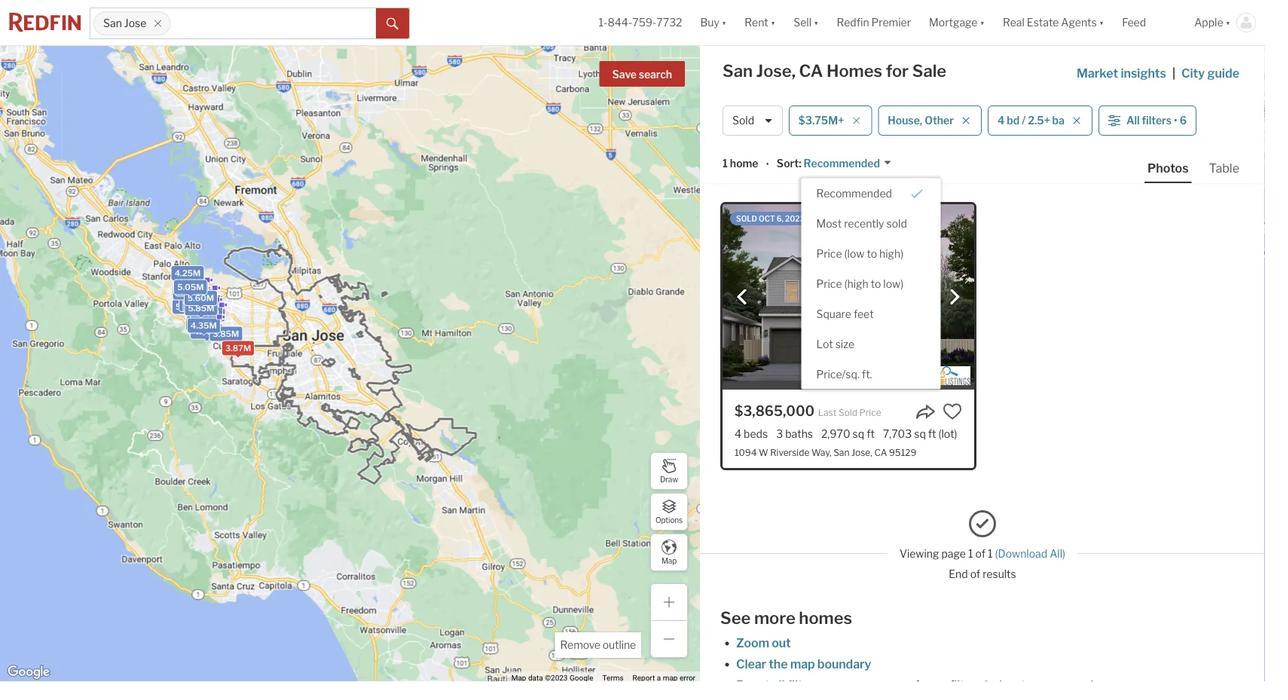 Task type: describe. For each thing, give the bounding box(es) containing it.
square feet button
[[802, 299, 941, 329]]

options button
[[651, 493, 688, 531]]

low)
[[884, 278, 904, 290]]

4.21m
[[189, 319, 214, 328]]

4.77m
[[194, 309, 219, 318]]

▾ inside real estate agents ▾ link
[[1100, 16, 1104, 29]]

apple
[[1195, 16, 1224, 29]]

price for price (low to high)
[[817, 247, 842, 260]]

(lot)
[[939, 427, 958, 440]]

see
[[721, 608, 751, 628]]

viewing
[[900, 547, 940, 560]]

square feet
[[817, 308, 874, 320]]

market insights link
[[1077, 49, 1167, 82]]

:
[[799, 157, 802, 170]]

feed
[[1123, 16, 1147, 29]]

sold
[[736, 214, 758, 223]]

$3.75m+ button
[[789, 106, 872, 136]]

2023
[[785, 214, 805, 223]]

0 vertical spatial ca
[[799, 61, 824, 81]]

mortgage ▾
[[930, 16, 985, 29]]

options
[[656, 516, 683, 525]]

price/sq.
[[817, 368, 860, 381]]

844-
[[608, 16, 633, 29]]

1094 w riverside way, san jose, ca 95129
[[735, 447, 917, 458]]

photos button
[[1145, 160, 1207, 183]]

for
[[886, 61, 909, 81]]

price/sq. ft.
[[817, 368, 873, 381]]

4 for 4 bd / 2.5+ ba
[[998, 114, 1005, 127]]

$3,865,000
[[735, 403, 815, 419]]

last sold price
[[819, 407, 882, 418]]

search
[[639, 68, 672, 81]]

dialog containing recommended
[[802, 178, 941, 389]]

• for filters
[[1175, 114, 1178, 127]]

end of results
[[949, 568, 1017, 581]]

2 vertical spatial san
[[834, 447, 850, 458]]

5.60m
[[188, 293, 214, 303]]

7732
[[657, 16, 683, 29]]

7,703
[[883, 427, 912, 440]]

san jose
[[103, 17, 147, 30]]

city guide link
[[1182, 64, 1243, 82]]

remove house, other image
[[962, 116, 971, 125]]

0 vertical spatial of
[[976, 547, 986, 560]]

out
[[772, 636, 791, 651]]

home
[[730, 157, 759, 170]]

real estate agents ▾ link
[[1003, 0, 1104, 45]]

homes
[[799, 608, 853, 628]]

end
[[949, 568, 968, 581]]

city
[[1182, 66, 1206, 80]]

high)
[[880, 247, 904, 260]]

remove outline button
[[555, 632, 642, 658]]

5.05m
[[177, 282, 204, 292]]

sell ▾ button
[[785, 0, 828, 45]]

lot size
[[817, 338, 855, 351]]

ba
[[1053, 114, 1065, 127]]

3.93m
[[186, 300, 213, 310]]

6.00m
[[195, 310, 222, 319]]

lot
[[817, 338, 833, 351]]

buy
[[701, 16, 720, 29]]

ft for 7,703 sq ft (lot)
[[929, 427, 937, 440]]

1 inside 1 home •
[[723, 157, 728, 170]]

5.85m
[[188, 304, 214, 313]]

all filters • 6 button
[[1099, 106, 1197, 136]]

• for home
[[766, 158, 770, 171]]

$3.75m+
[[799, 114, 845, 127]]

buy ▾ button
[[701, 0, 727, 45]]

1-
[[599, 16, 608, 29]]

remove $3.75m+ image
[[852, 116, 861, 125]]

to for (high
[[871, 278, 881, 290]]

mlslistings inc. (mlslistings) image
[[939, 366, 971, 385]]

remove outline
[[560, 639, 636, 652]]

▾ for rent ▾
[[771, 16, 776, 29]]

viewing page 1 of 1 (download all)
[[900, 547, 1066, 560]]

next button image
[[948, 290, 963, 305]]

remove
[[560, 639, 601, 652]]

4 bd / 2.5+ ba button
[[988, 106, 1093, 136]]

7,703 sq ft (lot)
[[883, 427, 958, 440]]

house, other button
[[878, 106, 982, 136]]

▾ for sell ▾
[[814, 16, 819, 29]]

feet
[[854, 308, 874, 320]]

sold inside 'button'
[[733, 114, 755, 127]]

clear
[[736, 657, 767, 672]]

rent ▾ button
[[745, 0, 776, 45]]

all)
[[1050, 547, 1066, 560]]

▾ for mortgage ▾
[[980, 16, 985, 29]]

table
[[1210, 161, 1240, 175]]

more
[[755, 608, 796, 628]]

1 horizontal spatial 1
[[969, 547, 974, 560]]

▾ for apple ▾
[[1226, 16, 1231, 29]]

ft for 2,970 sq ft
[[867, 427, 875, 440]]

2 recommended button from the top
[[802, 178, 941, 209]]

san for san jose
[[103, 17, 122, 30]]

market insights | city guide
[[1077, 66, 1240, 80]]

map region
[[0, 0, 833, 682]]

homes
[[827, 61, 883, 81]]

save search
[[613, 68, 672, 81]]

1 horizontal spatial sold
[[839, 407, 858, 418]]

1 vertical spatial ca
[[875, 447, 888, 458]]

4.70m
[[190, 310, 217, 320]]

w
[[759, 447, 769, 458]]

1094
[[735, 447, 757, 458]]

sort
[[777, 157, 799, 170]]

sq for 2,970
[[853, 427, 865, 440]]

google image
[[4, 663, 54, 682]]

4 for 4 beds
[[735, 427, 742, 440]]



Task type: vqa. For each thing, say whether or not it's contained in the screenshot.
second 'option'
no



Task type: locate. For each thing, give the bounding box(es) containing it.
1 ft from the left
[[867, 427, 875, 440]]

4 left beds
[[735, 427, 742, 440]]

1 vertical spatial •
[[766, 158, 770, 171]]

1 sq from the left
[[853, 427, 865, 440]]

• inside 1 home •
[[766, 158, 770, 171]]

4 bd / 2.5+ ba
[[998, 114, 1065, 127]]

ca
[[799, 61, 824, 81], [875, 447, 888, 458]]

redfin premier button
[[828, 0, 921, 45]]

4 left bd
[[998, 114, 1005, 127]]

1 vertical spatial 4
[[735, 427, 742, 440]]

▾ right sell
[[814, 16, 819, 29]]

map button
[[651, 534, 688, 571]]

1 left home
[[723, 157, 728, 170]]

1 vertical spatial jose,
[[852, 447, 873, 458]]

size
[[836, 338, 855, 351]]

san down 2,970
[[834, 447, 850, 458]]

to left low)
[[871, 278, 881, 290]]

jose, down the 2,970 sq ft
[[852, 447, 873, 458]]

price (high to low)
[[817, 278, 904, 290]]

2 horizontal spatial 1
[[988, 547, 993, 560]]

4 inside 4 bd / 2.5+ ba button
[[998, 114, 1005, 127]]

recommended button up recently
[[802, 178, 941, 209]]

ft.
[[862, 368, 873, 381]]

zoom out clear the map boundary
[[736, 636, 872, 672]]

real estate agents ▾
[[1003, 16, 1104, 29]]

remove san jose image
[[153, 19, 162, 28]]

rent ▾
[[745, 16, 776, 29]]

1 vertical spatial of
[[971, 568, 981, 581]]

1 vertical spatial sold
[[839, 407, 858, 418]]

0 vertical spatial recommended
[[804, 157, 880, 170]]

1 vertical spatial to
[[871, 278, 881, 290]]

ca left the homes on the right top of the page
[[799, 61, 824, 81]]

1-844-759-7732 link
[[599, 16, 683, 29]]

recommended for 2nd "recommended" button from the bottom
[[804, 157, 880, 170]]

1-844-759-7732
[[599, 16, 683, 29]]

▾ inside sell ▾ dropdown button
[[814, 16, 819, 29]]

price (low to high) button
[[802, 239, 941, 269]]

1 recommended button from the top
[[802, 156, 892, 171]]

4.25m
[[175, 268, 201, 278]]

redfin
[[837, 16, 870, 29]]

most
[[817, 217, 842, 230]]

2 vertical spatial price
[[860, 407, 882, 418]]

1 horizontal spatial san
[[723, 61, 753, 81]]

previous button image
[[735, 290, 750, 305]]

rent
[[745, 16, 769, 29]]

real estate agents ▾ button
[[994, 0, 1114, 45]]

all
[[1127, 114, 1140, 127]]

(low
[[845, 247, 865, 260]]

price left (high
[[817, 278, 842, 290]]

1 vertical spatial price
[[817, 278, 842, 290]]

0 vertical spatial recommended button
[[802, 156, 892, 171]]

0 horizontal spatial sq
[[853, 427, 865, 440]]

1 horizontal spatial sq
[[915, 427, 926, 440]]

(high
[[845, 278, 869, 290]]

2,970 sq ft
[[822, 427, 875, 440]]

map
[[790, 657, 815, 672]]

price (high to low) button
[[802, 269, 941, 299]]

recommended right :
[[804, 157, 880, 170]]

1 horizontal spatial jose,
[[852, 447, 873, 458]]

guide
[[1208, 66, 1240, 80]]

1 horizontal spatial ca
[[875, 447, 888, 458]]

1 horizontal spatial •
[[1175, 114, 1178, 127]]

of right end
[[971, 568, 981, 581]]

price (low to high)
[[817, 247, 904, 260]]

favorite button image
[[943, 402, 963, 421]]

6,
[[777, 214, 784, 223]]

san for san jose, ca homes for sale
[[723, 61, 753, 81]]

0 horizontal spatial 4
[[735, 427, 742, 440]]

3 ▾ from the left
[[814, 16, 819, 29]]

san left jose
[[103, 17, 122, 30]]

last
[[819, 407, 837, 418]]

▾ right apple
[[1226, 16, 1231, 29]]

san down rent
[[723, 61, 753, 81]]

price
[[817, 247, 842, 260], [817, 278, 842, 290], [860, 407, 882, 418]]

4.65m
[[179, 284, 205, 293]]

san jose, ca homes for sale
[[723, 61, 947, 81]]

submit search image
[[387, 18, 399, 30]]

price up the 2,970 sq ft
[[860, 407, 882, 418]]

0 vertical spatial price
[[817, 247, 842, 260]]

0 horizontal spatial •
[[766, 158, 770, 171]]

sq right 2,970
[[853, 427, 865, 440]]

sold right last
[[839, 407, 858, 418]]

0 vertical spatial 4
[[998, 114, 1005, 127]]

riverside
[[771, 447, 810, 458]]

4.27m
[[179, 297, 205, 307]]

5.75m
[[176, 302, 201, 312]]

save search button
[[600, 61, 685, 87]]

3.85m
[[213, 329, 239, 339]]

1 home •
[[723, 157, 770, 171]]

▾ inside mortgage ▾ dropdown button
[[980, 16, 985, 29]]

4 ▾ from the left
[[980, 16, 985, 29]]

sold up home
[[733, 114, 755, 127]]

recently
[[844, 217, 885, 230]]

1 right page
[[969, 547, 974, 560]]

sq for 7,703
[[915, 427, 926, 440]]

5 ▾ from the left
[[1100, 16, 1104, 29]]

of up end of results
[[976, 547, 986, 560]]

2.5+
[[1028, 114, 1051, 127]]

photos
[[1148, 161, 1189, 175]]

filters
[[1143, 114, 1172, 127]]

sold
[[887, 217, 907, 230]]

0 horizontal spatial jose,
[[756, 61, 796, 81]]

ca left 95129
[[875, 447, 888, 458]]

zoom out button
[[736, 636, 792, 651]]

0 horizontal spatial ft
[[867, 427, 875, 440]]

agents
[[1062, 16, 1097, 29]]

zoom
[[736, 636, 770, 651]]

sold oct 6, 2023
[[736, 214, 805, 223]]

0 vertical spatial san
[[103, 17, 122, 30]]

ft
[[867, 427, 875, 440], [929, 427, 937, 440]]

3.87m
[[225, 344, 251, 353]]

▾ for buy ▾
[[722, 16, 727, 29]]

buy ▾ button
[[692, 0, 736, 45]]

to for (low
[[867, 247, 878, 260]]

way,
[[812, 447, 832, 458]]

▾ right agents on the right of page
[[1100, 16, 1104, 29]]

▾ inside rent ▾ dropdown button
[[771, 16, 776, 29]]

0 horizontal spatial san
[[103, 17, 122, 30]]

favorite button checkbox
[[943, 402, 963, 421]]

1 vertical spatial san
[[723, 61, 753, 81]]

recommended up most recently sold
[[817, 187, 892, 200]]

recommended for first "recommended" button from the bottom
[[817, 187, 892, 200]]

4.76m
[[194, 327, 220, 337]]

1 vertical spatial recommended button
[[802, 178, 941, 209]]

4.33m
[[186, 292, 213, 302]]

sq right 7,703
[[915, 427, 926, 440]]

▾ right mortgage
[[980, 16, 985, 29]]

baths
[[786, 427, 813, 440]]

sell
[[794, 16, 812, 29]]

ft left 7,703
[[867, 427, 875, 440]]

market
[[1077, 66, 1119, 80]]

sort :
[[777, 157, 802, 170]]

▾ inside buy ▾ dropdown button
[[722, 16, 727, 29]]

▾
[[722, 16, 727, 29], [771, 16, 776, 29], [814, 16, 819, 29], [980, 16, 985, 29], [1100, 16, 1104, 29], [1226, 16, 1231, 29]]

1 vertical spatial recommended
[[817, 187, 892, 200]]

0 vertical spatial jose,
[[756, 61, 796, 81]]

dialog
[[802, 178, 941, 389]]

sale
[[913, 61, 947, 81]]

price left (low
[[817, 247, 842, 260]]

3 baths
[[777, 427, 813, 440]]

estate
[[1027, 16, 1059, 29]]

1 up end of results
[[988, 547, 993, 560]]

sold button
[[723, 106, 783, 136]]

4.10m
[[182, 299, 208, 309], [194, 304, 219, 314]]

0 vertical spatial sold
[[733, 114, 755, 127]]

0 vertical spatial •
[[1175, 114, 1178, 127]]

redfin premier
[[837, 16, 911, 29]]

1 ▾ from the left
[[722, 16, 727, 29]]

price/sq. ft. button
[[802, 359, 941, 389]]

1 horizontal spatial ft
[[929, 427, 937, 440]]

jose
[[124, 17, 147, 30]]

• inside button
[[1175, 114, 1178, 127]]

jose, down rent ▾ dropdown button
[[756, 61, 796, 81]]

to right (low
[[867, 247, 878, 260]]

0 horizontal spatial 1
[[723, 157, 728, 170]]

photo of 1094 w riverside way, san jose, ca 95129 image
[[723, 204, 975, 390]]

None search field
[[171, 8, 376, 38]]

price for price (high to low)
[[817, 278, 842, 290]]

▾ right buy
[[722, 16, 727, 29]]

jose,
[[756, 61, 796, 81], [852, 447, 873, 458]]

sell ▾ button
[[794, 0, 819, 45]]

• left 6
[[1175, 114, 1178, 127]]

ft left (lot)
[[929, 427, 937, 440]]

remove 4 bd / 2.5+ ba image
[[1073, 116, 1082, 125]]

beds
[[744, 427, 768, 440]]

2 horizontal spatial san
[[834, 447, 850, 458]]

(download
[[995, 547, 1048, 560]]

• left sort
[[766, 158, 770, 171]]

outline
[[603, 639, 636, 652]]

•
[[1175, 114, 1178, 127], [766, 158, 770, 171]]

2 ft from the left
[[929, 427, 937, 440]]

0 vertical spatial to
[[867, 247, 878, 260]]

insights
[[1121, 66, 1167, 80]]

2 ▾ from the left
[[771, 16, 776, 29]]

1 horizontal spatial 4
[[998, 114, 1005, 127]]

2 sq from the left
[[915, 427, 926, 440]]

/
[[1022, 114, 1026, 127]]

6 ▾ from the left
[[1226, 16, 1231, 29]]

see more homes
[[721, 608, 853, 628]]

0 horizontal spatial ca
[[799, 61, 824, 81]]

premier
[[872, 16, 911, 29]]

▾ right rent
[[771, 16, 776, 29]]

recommended button down remove $3.75m+ icon
[[802, 156, 892, 171]]

0 horizontal spatial sold
[[733, 114, 755, 127]]

clear the map boundary button
[[736, 657, 872, 672]]



